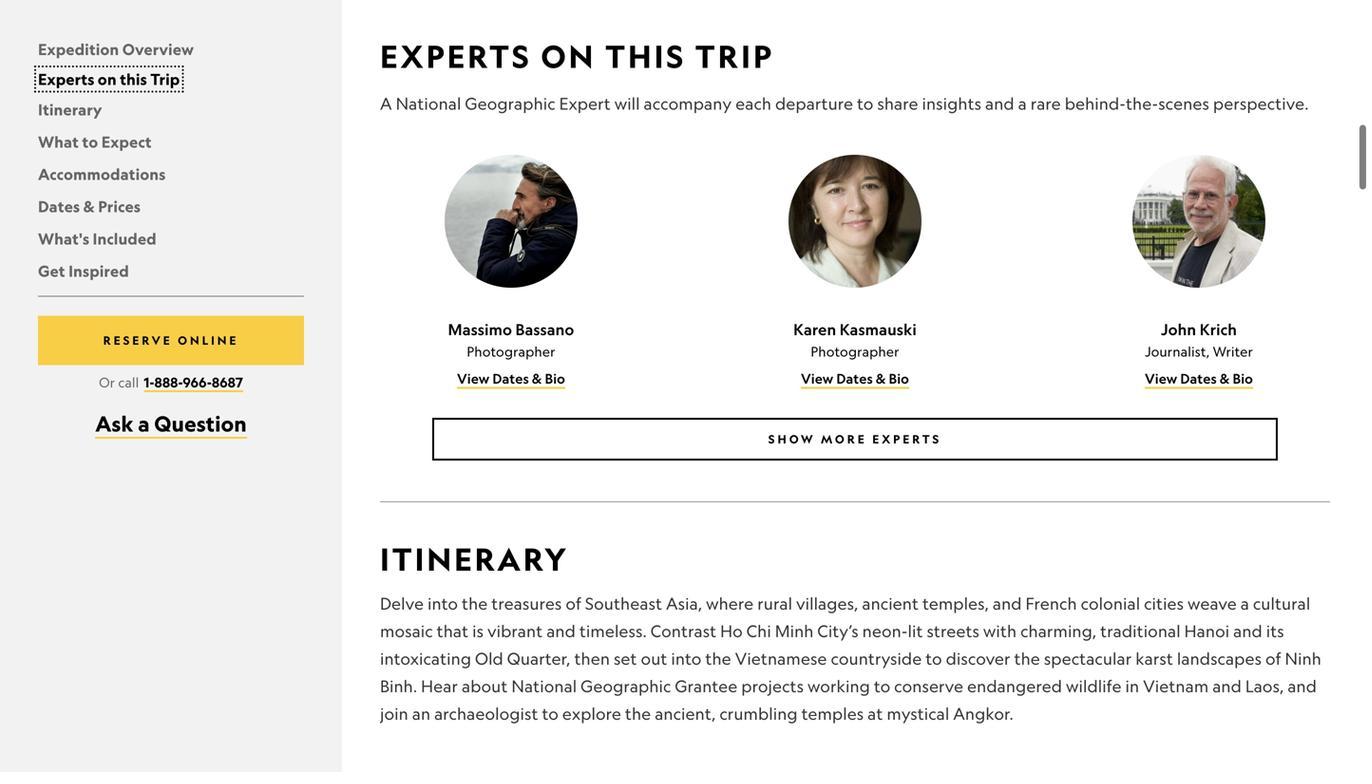 Task type: describe. For each thing, give the bounding box(es) containing it.
0 horizontal spatial this
[[120, 69, 147, 89]]

what's
[[38, 229, 89, 248]]

villages,
[[796, 594, 858, 614]]

dates for karen
[[837, 371, 873, 387]]

perspective.
[[1213, 94, 1309, 114]]

dates up what's
[[38, 197, 80, 216]]

dates for massimo
[[493, 371, 529, 387]]

and down ninh
[[1288, 677, 1317, 697]]

0 vertical spatial national
[[396, 94, 461, 114]]

online
[[178, 333, 239, 348]]

intoxicating
[[380, 649, 471, 669]]

binh.
[[380, 677, 417, 697]]

laos,
[[1246, 677, 1284, 697]]

what to expect link
[[38, 132, 152, 151]]

traditional
[[1101, 621, 1181, 641]]

view for karen
[[801, 371, 834, 387]]

photographer massimo bassano in profile with his hand over his mouth near the sea image
[[445, 155, 578, 288]]

and up the quarter,
[[547, 621, 576, 641]]

about
[[462, 677, 508, 697]]

behind-
[[1065, 94, 1126, 114]]

lit
[[908, 621, 923, 641]]

& for john krich
[[1220, 371, 1230, 387]]

join
[[380, 704, 408, 724]]

ancient
[[862, 594, 919, 614]]

experts inside button
[[873, 432, 942, 447]]

what to expect
[[38, 132, 152, 151]]

spectacular
[[1044, 649, 1132, 669]]

contrast
[[651, 621, 717, 641]]

what's included
[[38, 229, 157, 248]]

the up endangered
[[1014, 649, 1040, 669]]

will
[[615, 94, 640, 114]]

photographer for kasmauski
[[811, 343, 899, 360]]

national inside the delve into the treasures of southeast asia, where rural villages, ancient temples, and french colonial cities weave a cultural mosaic that is vibrant and timeless. contrast ho chi minh city's neon-lit streets with charming, traditional hanoi and its intoxicating old quarter, then set out into the vietnamese countryside to discover the spectacular karst landscapes of ninh binh. hear about national geographic grantee projects working to conserve endangered wildlife in vietnam and laos, and join an archaeologist to explore the ancient, crumbling temples at mystical angkor.
[[512, 677, 577, 697]]

where
[[706, 594, 754, 614]]

weave
[[1188, 594, 1237, 614]]

then
[[574, 649, 610, 669]]

0 horizontal spatial trip
[[150, 69, 180, 89]]

wildlife
[[1066, 677, 1122, 697]]

0 horizontal spatial experts on this trip
[[38, 69, 180, 89]]

vietnamese
[[735, 649, 827, 669]]

insights
[[922, 94, 982, 114]]

get inspired
[[38, 261, 129, 281]]

temples
[[802, 704, 864, 724]]

writer
[[1213, 343, 1253, 360]]

ask a question button
[[95, 410, 247, 439]]

question
[[154, 410, 247, 437]]

an
[[412, 704, 431, 724]]

bio for massimo bassano
[[545, 371, 565, 387]]

bassano
[[516, 320, 574, 339]]

expedition overview
[[38, 39, 194, 59]]

1 vertical spatial itinerary
[[380, 540, 569, 579]]

kasmauski
[[840, 320, 917, 339]]

show
[[769, 432, 816, 447]]

share
[[877, 94, 918, 114]]

timeless.
[[580, 621, 647, 641]]

1 horizontal spatial trip
[[695, 37, 774, 76]]

1 vertical spatial into
[[671, 649, 702, 669]]

endangered
[[967, 677, 1062, 697]]

reserve online link
[[38, 316, 304, 365]]

ho
[[720, 621, 743, 641]]

1 horizontal spatial a
[[1018, 94, 1027, 114]]

departure
[[775, 94, 853, 114]]

& left the prices
[[83, 197, 95, 216]]

view for massimo
[[457, 371, 490, 387]]

out
[[641, 649, 668, 669]]

photographer for bassano
[[467, 343, 556, 360]]

delve
[[380, 594, 424, 614]]

ask a question
[[95, 410, 247, 437]]

a
[[380, 94, 392, 114]]

at
[[868, 704, 883, 724]]

hanoi
[[1185, 621, 1230, 641]]

to left share
[[857, 94, 874, 114]]

its
[[1266, 621, 1285, 641]]

to down countryside
[[874, 677, 891, 697]]

karen kasmauski photographer
[[794, 320, 917, 360]]

and left rare
[[985, 94, 1015, 114]]

massimo bassano photographer
[[448, 320, 574, 360]]

what
[[38, 132, 79, 151]]

cities
[[1144, 594, 1184, 614]]

accommodations link
[[38, 164, 166, 184]]

city's
[[818, 621, 859, 641]]

archaeologist
[[434, 704, 538, 724]]

the up is
[[462, 594, 488, 614]]

journalist,
[[1145, 343, 1210, 360]]

mystical
[[887, 704, 950, 724]]

john krich journalist, writer
[[1145, 320, 1253, 360]]

or call 1-888-966-8687
[[99, 374, 243, 391]]

the up the grantee in the bottom of the page
[[705, 649, 731, 669]]

a national geographic expert will accompany each departure to share insights and a rare behind-the-scenes perspective.
[[380, 94, 1309, 114]]

and down landscapes
[[1213, 677, 1242, 697]]

krich
[[1200, 320, 1237, 339]]

show more experts button
[[432, 418, 1278, 461]]

view dates & bio for kasmauski
[[801, 371, 909, 387]]

explore
[[562, 704, 621, 724]]

old
[[475, 649, 503, 669]]

southeast
[[585, 594, 662, 614]]

is
[[472, 621, 484, 641]]

expedition overview link
[[38, 39, 194, 59]]

itinerary link
[[38, 100, 102, 119]]

or
[[99, 374, 115, 390]]

rare
[[1031, 94, 1061, 114]]

the-
[[1126, 94, 1159, 114]]

chi
[[747, 621, 771, 641]]

working
[[808, 677, 870, 697]]

reserve
[[103, 333, 173, 348]]

dates & prices link
[[38, 197, 141, 216]]

a inside button
[[138, 410, 150, 437]]

countryside
[[831, 649, 922, 669]]



Task type: vqa. For each thing, say whether or not it's contained in the screenshot.
explore
yes



Task type: locate. For each thing, give the bounding box(es) containing it.
view dates & bio
[[457, 371, 565, 387], [801, 371, 909, 387], [1145, 371, 1253, 387]]

itinerary up what
[[38, 100, 102, 119]]

0 horizontal spatial bio
[[545, 371, 565, 387]]

accompany
[[644, 94, 732, 114]]

1 horizontal spatial itinerary
[[380, 540, 569, 579]]

1 vertical spatial a
[[138, 410, 150, 437]]

what's included link
[[38, 229, 157, 248]]

karen
[[794, 320, 836, 339]]

1 vertical spatial of
[[1266, 649, 1282, 669]]

1 bio from the left
[[545, 371, 565, 387]]

2 horizontal spatial experts
[[873, 432, 942, 447]]

itinerary up treasures
[[380, 540, 569, 579]]

0 vertical spatial geographic
[[465, 94, 556, 114]]

view for john
[[1145, 371, 1178, 387]]

& down karen kasmauski photographer
[[876, 371, 886, 387]]

2 photographer from the left
[[811, 343, 899, 360]]

geographic inside the delve into the treasures of southeast asia, where rural villages, ancient temples, and french colonial cities weave a cultural mosaic that is vibrant and timeless. contrast ho chi minh city's neon-lit streets with charming, traditional hanoi and its intoxicating old quarter, then set out into the vietnamese countryside to discover the spectacular karst landscapes of ninh binh. hear about national geographic grantee projects working to conserve endangered wildlife in vietnam and laos, and join an archaeologist to explore the ancient, crumbling temples at mystical angkor.
[[581, 677, 671, 697]]

trip up each
[[695, 37, 774, 76]]

1 horizontal spatial national
[[512, 677, 577, 697]]

0 horizontal spatial photographer
[[467, 343, 556, 360]]

experts up a
[[380, 37, 532, 76]]

dates
[[38, 197, 80, 216], [493, 371, 529, 387], [837, 371, 873, 387], [1181, 371, 1217, 387]]

angkor.
[[953, 704, 1014, 724]]

a inside the delve into the treasures of southeast asia, where rural villages, ancient temples, and french colonial cities weave a cultural mosaic that is vibrant and timeless. contrast ho chi minh city's neon-lit streets with charming, traditional hanoi and its intoxicating old quarter, then set out into the vietnamese countryside to discover the spectacular karst landscapes of ninh binh. hear about national geographic grantee projects working to conserve endangered wildlife in vietnam and laos, and join an archaeologist to explore the ancient, crumbling temples at mystical angkor.
[[1241, 594, 1250, 614]]

expert karen kasmasuski image
[[789, 155, 922, 288]]

set
[[614, 649, 637, 669]]

2 horizontal spatial a
[[1241, 594, 1250, 614]]

bio for karen kasmauski
[[889, 371, 909, 387]]

to
[[857, 94, 874, 114], [82, 132, 98, 151], [926, 649, 942, 669], [874, 677, 891, 697], [542, 704, 559, 724]]

get inspired link
[[38, 261, 129, 281]]

and left its
[[1234, 621, 1263, 641]]

a right the ask
[[138, 410, 150, 437]]

expert
[[559, 94, 611, 114]]

8687
[[212, 374, 243, 391]]

view down massimo
[[457, 371, 490, 387]]

0 horizontal spatial itinerary
[[38, 100, 102, 119]]

bio
[[545, 371, 565, 387], [889, 371, 909, 387], [1233, 371, 1253, 387]]

experts up itinerary link
[[38, 69, 94, 89]]

0 horizontal spatial a
[[138, 410, 150, 437]]

1 horizontal spatial geographic
[[581, 677, 671, 697]]

2 bio from the left
[[889, 371, 909, 387]]

geographic left expert
[[465, 94, 556, 114]]

asia,
[[666, 594, 702, 614]]

call
[[118, 374, 139, 390]]

accommodations
[[38, 164, 166, 184]]

2 horizontal spatial view
[[1145, 371, 1178, 387]]

1 vertical spatial geographic
[[581, 677, 671, 697]]

a right weave
[[1241, 594, 1250, 614]]

scenes
[[1159, 94, 1210, 114]]

that
[[437, 621, 469, 641]]

view dates & bio for bassano
[[457, 371, 565, 387]]

included
[[93, 229, 157, 248]]

vietnam
[[1143, 677, 1209, 697]]

1 horizontal spatial photographer
[[811, 343, 899, 360]]

experts
[[380, 37, 532, 76], [38, 69, 94, 89], [873, 432, 942, 447]]

itinerary
[[38, 100, 102, 119], [380, 540, 569, 579]]

experts on this trip
[[380, 37, 774, 76], [38, 69, 180, 89]]

quarter,
[[507, 649, 571, 669]]

1 vertical spatial national
[[512, 677, 577, 697]]

vibrant
[[487, 621, 543, 641]]

treasures
[[492, 594, 562, 614]]

2 view dates & bio from the left
[[801, 371, 909, 387]]

bio down bassano
[[545, 371, 565, 387]]

888-
[[154, 374, 183, 391]]

1 horizontal spatial this
[[605, 37, 686, 76]]

view dates & bio down massimo bassano photographer at the left of the page
[[457, 371, 565, 387]]

1 horizontal spatial into
[[671, 649, 702, 669]]

1 horizontal spatial on
[[541, 37, 596, 76]]

neon-
[[862, 621, 908, 641]]

landscapes
[[1177, 649, 1262, 669]]

to up conserve
[[926, 649, 942, 669]]

& down massimo bassano photographer at the left of the page
[[532, 371, 542, 387]]

the right the explore on the left bottom of the page
[[625, 704, 651, 724]]

get
[[38, 261, 65, 281]]

2 horizontal spatial view dates & bio
[[1145, 371, 1253, 387]]

dates down karen kasmauski photographer
[[837, 371, 873, 387]]

into up that
[[428, 594, 458, 614]]

1 horizontal spatial experts on this trip
[[380, 37, 774, 76]]

experts on this trip up expert
[[380, 37, 774, 76]]

0 horizontal spatial national
[[396, 94, 461, 114]]

delve into the treasures of southeast asia, where rural villages, ancient temples, and french colonial cities weave a cultural mosaic that is vibrant and timeless. contrast ho chi minh city's neon-lit streets with charming, traditional hanoi and its intoxicating old quarter, then set out into the vietnamese countryside to discover the spectacular karst landscapes of ninh binh. hear about national geographic grantee projects working to conserve endangered wildlife in vietnam and laos, and join an archaeologist to explore the ancient, crumbling temples at mystical angkor.
[[380, 594, 1322, 724]]

crumbling
[[720, 704, 798, 724]]

expedition
[[38, 39, 119, 59]]

of down its
[[1266, 649, 1282, 669]]

this
[[605, 37, 686, 76], [120, 69, 147, 89]]

dates for john
[[1181, 371, 1217, 387]]

overview
[[122, 39, 194, 59]]

1 photographer from the left
[[467, 343, 556, 360]]

cultural
[[1253, 594, 1311, 614]]

1 horizontal spatial view
[[801, 371, 834, 387]]

experts on this trip down the expedition overview link
[[38, 69, 180, 89]]

1 horizontal spatial experts
[[380, 37, 532, 76]]

the
[[462, 594, 488, 614], [705, 649, 731, 669], [1014, 649, 1040, 669], [625, 704, 651, 724]]

this up will
[[605, 37, 686, 76]]

&
[[83, 197, 95, 216], [532, 371, 542, 387], [876, 371, 886, 387], [1220, 371, 1230, 387]]

massimo
[[448, 320, 512, 339]]

1 view from the left
[[457, 371, 490, 387]]

3 bio from the left
[[1233, 371, 1253, 387]]

1-888-966-8687 link
[[144, 374, 243, 392]]

0 vertical spatial itinerary
[[38, 100, 102, 119]]

photographer down massimo
[[467, 343, 556, 360]]

on
[[541, 37, 596, 76], [98, 69, 117, 89]]

temples,
[[923, 594, 989, 614]]

0 horizontal spatial view
[[457, 371, 490, 387]]

view
[[457, 371, 490, 387], [801, 371, 834, 387], [1145, 371, 1178, 387]]

and
[[985, 94, 1015, 114], [993, 594, 1022, 614], [547, 621, 576, 641], [1234, 621, 1263, 641], [1213, 677, 1242, 697], [1288, 677, 1317, 697]]

more
[[821, 432, 867, 447]]

0 vertical spatial of
[[566, 594, 582, 614]]

ask
[[95, 410, 134, 437]]

& for karen kasmauski
[[876, 371, 886, 387]]

1 horizontal spatial view dates & bio
[[801, 371, 909, 387]]

bio down writer
[[1233, 371, 1253, 387]]

prices
[[98, 197, 141, 216]]

0 horizontal spatial into
[[428, 594, 458, 614]]

streets
[[927, 621, 980, 641]]

view down journalist,
[[1145, 371, 1178, 387]]

ancient,
[[655, 704, 716, 724]]

minh
[[775, 621, 814, 641]]

geographic down set
[[581, 677, 671, 697]]

bio for john krich
[[1233, 371, 1253, 387]]

dates down journalist,
[[1181, 371, 1217, 387]]

ninh
[[1285, 649, 1322, 669]]

of right treasures
[[566, 594, 582, 614]]

& for massimo bassano
[[532, 371, 542, 387]]

into down contrast
[[671, 649, 702, 669]]

0 vertical spatial a
[[1018, 94, 1027, 114]]

national right a
[[396, 94, 461, 114]]

rural
[[758, 594, 793, 614]]

view dates & bio down karen kasmauski photographer
[[801, 371, 909, 387]]

expect
[[101, 132, 152, 151]]

on up expert
[[541, 37, 596, 76]]

reserve online
[[103, 333, 239, 348]]

to left the explore on the left bottom of the page
[[542, 704, 559, 724]]

2 vertical spatial a
[[1241, 594, 1250, 614]]

national down the quarter,
[[512, 677, 577, 697]]

photographer down kasmauski
[[811, 343, 899, 360]]

view down karen
[[801, 371, 834, 387]]

in
[[1126, 677, 1140, 697]]

grantee
[[675, 677, 738, 697]]

0 horizontal spatial view dates & bio
[[457, 371, 565, 387]]

3 view from the left
[[1145, 371, 1178, 387]]

and up with
[[993, 594, 1022, 614]]

photographer
[[467, 343, 556, 360], [811, 343, 899, 360]]

discover
[[946, 649, 1011, 669]]

show more experts
[[769, 432, 942, 447]]

on down the expedition overview link
[[98, 69, 117, 89]]

0 horizontal spatial experts
[[38, 69, 94, 89]]

view dates & bio for krich
[[1145, 371, 1253, 387]]

1 horizontal spatial bio
[[889, 371, 909, 387]]

photographer inside karen kasmauski photographer
[[811, 343, 899, 360]]

view dates & bio down journalist,
[[1145, 371, 1253, 387]]

of
[[566, 594, 582, 614], [1266, 649, 1282, 669]]

0 horizontal spatial on
[[98, 69, 117, 89]]

2 horizontal spatial bio
[[1233, 371, 1253, 387]]

1 view dates & bio from the left
[[457, 371, 565, 387]]

conserve
[[894, 677, 964, 697]]

0 horizontal spatial geographic
[[465, 94, 556, 114]]

geographic
[[465, 94, 556, 114], [581, 677, 671, 697]]

trip down overview
[[150, 69, 180, 89]]

0 vertical spatial into
[[428, 594, 458, 614]]

1 horizontal spatial of
[[1266, 649, 1282, 669]]

dates & prices
[[38, 197, 141, 216]]

dates down massimo bassano photographer at the left of the page
[[493, 371, 529, 387]]

2 view from the left
[[801, 371, 834, 387]]

966-
[[183, 374, 212, 391]]

& down writer
[[1220, 371, 1230, 387]]

0 horizontal spatial of
[[566, 594, 582, 614]]

bio down kasmauski
[[889, 371, 909, 387]]

projects
[[741, 677, 804, 697]]

experts right more
[[873, 432, 942, 447]]

expert john krich image
[[1133, 155, 1266, 288]]

karst
[[1136, 649, 1174, 669]]

a left rare
[[1018, 94, 1027, 114]]

3 view dates & bio from the left
[[1145, 371, 1253, 387]]

this down the expedition overview link
[[120, 69, 147, 89]]

to right what
[[82, 132, 98, 151]]

photographer inside massimo bassano photographer
[[467, 343, 556, 360]]



